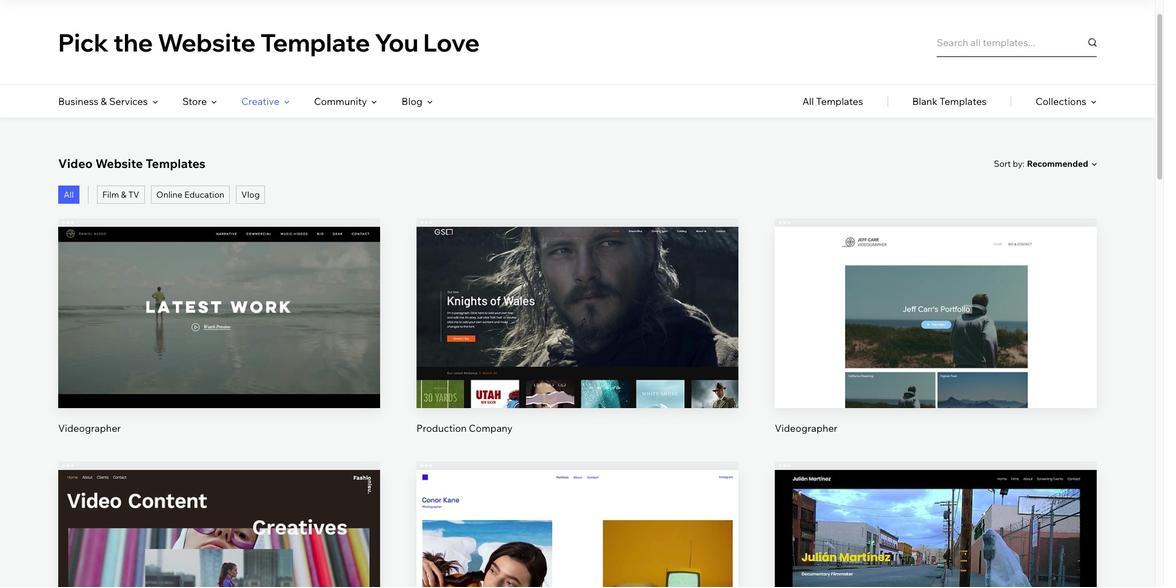 Task type: vqa. For each thing, say whether or not it's contained in the screenshot.
Video Website Templates
yes



Task type: describe. For each thing, give the bounding box(es) containing it.
creative
[[242, 95, 279, 107]]

1 video website templates - videographer image from the left
[[58, 227, 380, 408]]

pick
[[58, 27, 109, 57]]

edit for video website templates - creative agency image
[[210, 536, 228, 548]]

& for services
[[101, 95, 107, 107]]

view for first video website templates - videographer image from the right
[[925, 334, 947, 346]]

edit for first video website templates - videographer image from the right
[[927, 293, 945, 305]]

production company
[[417, 422, 513, 434]]

template
[[260, 27, 370, 57]]

you
[[375, 27, 419, 57]]

production
[[417, 422, 467, 434]]

production company group
[[417, 218, 739, 435]]

love
[[423, 27, 480, 57]]

blank templates
[[912, 95, 987, 107]]

0 horizontal spatial website
[[95, 156, 143, 171]]

video website templates - creative agency image
[[58, 470, 380, 587]]

store
[[182, 95, 207, 107]]

view for second video website templates - videographer image from right
[[208, 334, 230, 346]]

by:
[[1013, 158, 1025, 169]]

templates for all templates
[[816, 95, 863, 107]]

tv
[[128, 189, 139, 200]]

1 videographer group from the left
[[58, 218, 380, 435]]

video website templates - photographer image
[[417, 470, 739, 587]]

video
[[58, 156, 93, 171]]

vlog
[[241, 189, 260, 200]]

blog
[[402, 95, 423, 107]]

online education
[[156, 189, 224, 200]]

film
[[102, 189, 119, 200]]

video website templates - filmmaker image
[[775, 470, 1097, 587]]

all for all templates
[[803, 95, 814, 107]]

blank templates link
[[912, 85, 987, 118]]

0 horizontal spatial templates
[[146, 156, 206, 171]]

services
[[109, 95, 148, 107]]

edit button for video website templates - filmmaker "image"
[[907, 528, 965, 557]]

templates for blank templates
[[940, 95, 987, 107]]

the
[[113, 27, 153, 57]]



Task type: locate. For each thing, give the bounding box(es) containing it.
& left tv
[[121, 189, 126, 200]]

education
[[184, 189, 224, 200]]

0 horizontal spatial view
[[208, 334, 230, 346]]

1 horizontal spatial videographer group
[[775, 218, 1097, 435]]

website
[[158, 27, 256, 57], [95, 156, 143, 171]]

all templates link
[[803, 85, 863, 118]]

1 vertical spatial website
[[95, 156, 143, 171]]

categories by subject element
[[58, 85, 433, 118]]

online
[[156, 189, 182, 200]]

all templates
[[803, 95, 863, 107]]

recommended
[[1027, 158, 1089, 169]]

1 vertical spatial &
[[121, 189, 126, 200]]

all inside generic categories element
[[803, 95, 814, 107]]

edit for video website templates - production company image
[[569, 293, 587, 305]]

0 vertical spatial &
[[101, 95, 107, 107]]

Search search field
[[937, 28, 1097, 57]]

videographer for first video website templates - videographer image from the right
[[775, 422, 838, 434]]

2 videographer group from the left
[[775, 218, 1097, 435]]

edit inside the production company group
[[569, 293, 587, 305]]

categories. use the left and right arrow keys to navigate the menu element
[[0, 85, 1155, 118]]

edit button for video website templates - creative agency image
[[190, 528, 248, 557]]

video website templates - production company image
[[417, 227, 739, 408]]

view for video website templates - production company image
[[566, 334, 589, 346]]

templates
[[816, 95, 863, 107], [940, 95, 987, 107], [146, 156, 206, 171]]

view button for video website templates - production company image
[[549, 326, 606, 355]]

business
[[58, 95, 99, 107]]

0 vertical spatial all
[[803, 95, 814, 107]]

& inside categories by subject element
[[101, 95, 107, 107]]

1 horizontal spatial view button
[[549, 326, 606, 355]]

edit button for video website templates - production company image
[[549, 285, 606, 314]]

0 vertical spatial website
[[158, 27, 256, 57]]

videographer group
[[58, 218, 380, 435], [775, 218, 1097, 435]]

video website templates - videographer image
[[58, 227, 380, 408], [775, 227, 1097, 408]]

view inside the production company group
[[566, 334, 589, 346]]

website up store
[[158, 27, 256, 57]]

2 horizontal spatial view
[[925, 334, 947, 346]]

2 horizontal spatial templates
[[940, 95, 987, 107]]

&
[[101, 95, 107, 107], [121, 189, 126, 200]]

blank
[[912, 95, 938, 107]]

film & tv
[[102, 189, 139, 200]]

0 horizontal spatial view button
[[190, 326, 248, 355]]

0 horizontal spatial &
[[101, 95, 107, 107]]

view button for first video website templates - videographer image from the right
[[907, 326, 965, 355]]

edit for video website templates - filmmaker "image"
[[927, 536, 945, 548]]

0 horizontal spatial videographer group
[[58, 218, 380, 435]]

collections
[[1036, 95, 1087, 107]]

1 horizontal spatial view
[[566, 334, 589, 346]]

view button for second video website templates - videographer image from right
[[190, 326, 248, 355]]

videographer
[[58, 422, 121, 434], [775, 422, 838, 434]]

3 view button from the left
[[907, 326, 965, 355]]

None search field
[[937, 28, 1097, 57]]

1 horizontal spatial website
[[158, 27, 256, 57]]

1 horizontal spatial all
[[803, 95, 814, 107]]

all link
[[58, 186, 79, 204]]

edit
[[210, 293, 228, 305], [569, 293, 587, 305], [927, 293, 945, 305], [210, 536, 228, 548], [927, 536, 945, 548]]

edit for second video website templates - videographer image from right
[[210, 293, 228, 305]]

view
[[208, 334, 230, 346], [566, 334, 589, 346], [925, 334, 947, 346]]

view button inside the production company group
[[549, 326, 606, 355]]

& for tv
[[121, 189, 126, 200]]

2 horizontal spatial view button
[[907, 326, 965, 355]]

sort
[[994, 158, 1011, 169]]

all
[[803, 95, 814, 107], [64, 189, 74, 200]]

video website templates
[[58, 156, 206, 171]]

1 view button from the left
[[190, 326, 248, 355]]

1 horizontal spatial templates
[[816, 95, 863, 107]]

sort by:
[[994, 158, 1025, 169]]

business & services
[[58, 95, 148, 107]]

all for all
[[64, 189, 74, 200]]

view button
[[190, 326, 248, 355], [549, 326, 606, 355], [907, 326, 965, 355]]

2 video website templates - videographer image from the left
[[775, 227, 1097, 408]]

generic categories element
[[803, 85, 1097, 118]]

0 horizontal spatial videographer
[[58, 422, 121, 434]]

pick the website template you love
[[58, 27, 480, 57]]

film & tv link
[[97, 186, 145, 204]]

all inside 'link'
[[64, 189, 74, 200]]

1 horizontal spatial videographer
[[775, 422, 838, 434]]

videographer for second video website templates - videographer image from right
[[58, 422, 121, 434]]

edit button
[[190, 285, 248, 314], [549, 285, 606, 314], [907, 285, 965, 314], [190, 528, 248, 557], [907, 528, 965, 557]]

1 vertical spatial all
[[64, 189, 74, 200]]

2 view button from the left
[[549, 326, 606, 355]]

1 videographer from the left
[[58, 422, 121, 434]]

community
[[314, 95, 367, 107]]

edit button inside the production company group
[[549, 285, 606, 314]]

2 view from the left
[[566, 334, 589, 346]]

& left "services"
[[101, 95, 107, 107]]

1 view from the left
[[208, 334, 230, 346]]

1 horizontal spatial video website templates - videographer image
[[775, 227, 1097, 408]]

0 horizontal spatial all
[[64, 189, 74, 200]]

website up film & tv
[[95, 156, 143, 171]]

1 horizontal spatial &
[[121, 189, 126, 200]]

2 videographer from the left
[[775, 422, 838, 434]]

3 view from the left
[[925, 334, 947, 346]]

online education link
[[151, 186, 230, 204]]

0 horizontal spatial video website templates - videographer image
[[58, 227, 380, 408]]

vlog link
[[236, 186, 265, 204]]

company
[[469, 422, 513, 434]]



